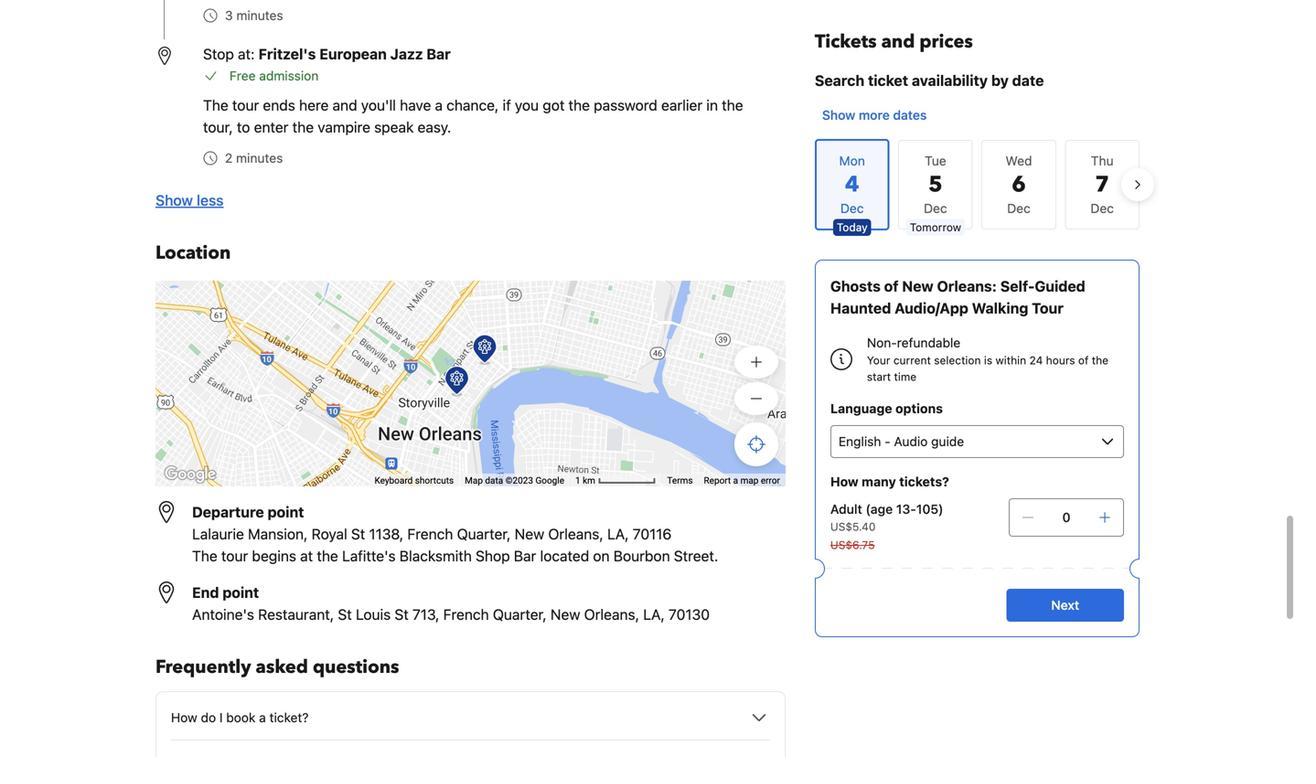 Task type: describe. For each thing, give the bounding box(es) containing it.
next
[[1052, 598, 1080, 613]]

the tour ends here and you'll have a chance, if you got the password earlier in the tour, to enter the vampire speak easy.
[[203, 97, 744, 136]]

show for show less
[[156, 192, 193, 209]]

if
[[503, 97, 511, 114]]

i
[[220, 710, 223, 726]]

book
[[226, 710, 256, 726]]

orleans:
[[937, 278, 997, 295]]

free admission
[[230, 68, 319, 83]]

got
[[543, 97, 565, 114]]

1138,
[[369, 526, 404, 543]]

713,
[[413, 606, 440, 624]]

frequently
[[156, 655, 251, 680]]

the inside the tour ends here and you'll have a chance, if you got the password earlier in the tour, to enter the vampire speak easy.
[[203, 97, 229, 114]]

begins
[[252, 548, 296, 565]]

how do i book a ticket? button
[[171, 707, 770, 729]]

haunted
[[831, 300, 892, 317]]

you'll
[[361, 97, 396, 114]]

tue
[[925, 153, 947, 168]]

guided
[[1035, 278, 1086, 295]]

tour inside the tour ends here and you'll have a chance, if you got the password earlier in the tour, to enter the vampire speak easy.
[[232, 97, 259, 114]]

105)
[[917, 502, 944, 517]]

google
[[536, 475, 565, 486]]

us$5.40
[[831, 521, 876, 533]]

end
[[192, 584, 219, 602]]

earlier
[[662, 97, 703, 114]]

dec for 5
[[924, 201, 948, 216]]

within
[[996, 354, 1027, 367]]

la, inside departure point lalaurie mansion, royal st 1138, french quarter, new orleans, la, 70116 the tour begins at the lafitte's blacksmith shop bar located on bourbon street.
[[608, 526, 629, 543]]

have
[[400, 97, 431, 114]]

jazz
[[390, 45, 423, 63]]

tickets?
[[900, 474, 950, 490]]

to
[[237, 118, 250, 136]]

map data ©2023 google
[[465, 475, 565, 486]]

selection
[[934, 354, 981, 367]]

lalaurie
[[192, 526, 244, 543]]

report a map error
[[704, 475, 780, 486]]

easy.
[[418, 118, 451, 136]]

tomorrow
[[910, 221, 962, 234]]

2 horizontal spatial a
[[733, 475, 738, 486]]

0 vertical spatial and
[[882, 29, 915, 54]]

vampire
[[318, 118, 371, 136]]

70116
[[633, 526, 672, 543]]

self-
[[1001, 278, 1035, 295]]

tue 5 dec tomorrow
[[910, 153, 962, 234]]

is
[[984, 354, 993, 367]]

tickets
[[815, 29, 877, 54]]

keyboard shortcuts
[[375, 475, 454, 486]]

how many tickets?
[[831, 474, 950, 490]]

dec for 7
[[1091, 201, 1114, 216]]

map
[[741, 475, 759, 486]]

keyboard
[[375, 475, 413, 486]]

tour
[[1032, 300, 1064, 317]]

many
[[862, 474, 896, 490]]

current
[[894, 354, 931, 367]]

french inside departure point lalaurie mansion, royal st 1138, french quarter, new orleans, la, 70116 the tour begins at the lafitte's blacksmith shop bar located on bourbon street.
[[408, 526, 453, 543]]

ticket
[[868, 72, 909, 89]]

report
[[704, 475, 731, 486]]

show more dates
[[822, 108, 927, 123]]

less
[[197, 192, 224, 209]]

wed 6 dec
[[1006, 153, 1033, 216]]

5
[[929, 170, 943, 200]]

at
[[300, 548, 313, 565]]

hours
[[1046, 354, 1076, 367]]

keyboard shortcuts button
[[375, 474, 454, 487]]

the right got
[[569, 97, 590, 114]]

new inside departure point lalaurie mansion, royal st 1138, french quarter, new orleans, la, 70116 the tour begins at the lafitte's blacksmith shop bar located on bourbon street.
[[515, 526, 545, 543]]

2 minutes
[[225, 151, 283, 166]]

adult
[[831, 502, 863, 517]]

enter
[[254, 118, 289, 136]]

1
[[576, 475, 581, 486]]

availability
[[912, 72, 988, 89]]

in
[[707, 97, 718, 114]]

dec for 6
[[1008, 201, 1031, 216]]

7
[[1096, 170, 1110, 200]]

st inside departure point lalaurie mansion, royal st 1138, french quarter, new orleans, la, 70116 the tour begins at the lafitte's blacksmith shop bar located on bourbon street.
[[351, 526, 365, 543]]

bourbon
[[614, 548, 670, 565]]

european
[[320, 45, 387, 63]]

of inside non-refundable your current selection is within 24 hours of the start time
[[1079, 354, 1089, 367]]

at:
[[238, 45, 255, 63]]

bar inside departure point lalaurie mansion, royal st 1138, french quarter, new orleans, la, 70116 the tour begins at the lafitte's blacksmith shop bar located on bourbon street.
[[514, 548, 536, 565]]

time
[[894, 371, 917, 383]]

show less button
[[156, 189, 224, 211]]



Task type: locate. For each thing, give the bounding box(es) containing it.
3 dec from the left
[[1091, 201, 1114, 216]]

ghosts
[[831, 278, 881, 295]]

la, inside end point antoine's restaurant, st louis st 713, french quarter, new orleans, la, 70130
[[643, 606, 665, 624]]

1 vertical spatial point
[[223, 584, 259, 602]]

show for show more dates
[[822, 108, 856, 123]]

st left 713,
[[395, 606, 409, 624]]

new up the located
[[515, 526, 545, 543]]

show left less
[[156, 192, 193, 209]]

and inside the tour ends here and you'll have a chance, if you got the password earlier in the tour, to enter the vampire speak easy.
[[333, 97, 357, 114]]

french up blacksmith
[[408, 526, 453, 543]]

dec down "7"
[[1091, 201, 1114, 216]]

thu 7 dec
[[1091, 153, 1114, 216]]

dec up tomorrow
[[924, 201, 948, 216]]

0 vertical spatial quarter,
[[457, 526, 511, 543]]

the right hours
[[1092, 354, 1109, 367]]

bar
[[427, 45, 451, 63], [514, 548, 536, 565]]

©2023
[[506, 475, 533, 486]]

1 horizontal spatial point
[[268, 504, 304, 521]]

region containing 5
[[801, 132, 1155, 238]]

location
[[156, 241, 231, 266]]

chance,
[[447, 97, 499, 114]]

tour inside departure point lalaurie mansion, royal st 1138, french quarter, new orleans, la, 70116 the tour begins at the lafitte's blacksmith shop bar located on bourbon street.
[[221, 548, 248, 565]]

show more dates button
[[815, 99, 935, 132]]

a right book
[[259, 710, 266, 726]]

24
[[1030, 354, 1043, 367]]

1 vertical spatial quarter,
[[493, 606, 547, 624]]

restaurant,
[[258, 606, 334, 624]]

date
[[1013, 72, 1044, 89]]

0 vertical spatial orleans,
[[548, 526, 604, 543]]

a
[[435, 97, 443, 114], [733, 475, 738, 486], [259, 710, 266, 726]]

0 vertical spatial la,
[[608, 526, 629, 543]]

minutes for 2 minutes
[[236, 151, 283, 166]]

2 dec from the left
[[1008, 201, 1031, 216]]

tickets and prices
[[815, 29, 973, 54]]

1 vertical spatial minutes
[[236, 151, 283, 166]]

point inside end point antoine's restaurant, st louis st 713, french quarter, new orleans, la, 70130
[[223, 584, 259, 602]]

1 horizontal spatial show
[[822, 108, 856, 123]]

1 vertical spatial show
[[156, 192, 193, 209]]

shortcuts
[[415, 475, 454, 486]]

non-refundable your current selection is within 24 hours of the start time
[[867, 335, 1109, 383]]

0 vertical spatial french
[[408, 526, 453, 543]]

how left do
[[171, 710, 197, 726]]

prices
[[920, 29, 973, 54]]

2 vertical spatial a
[[259, 710, 266, 726]]

point up antoine's
[[223, 584, 259, 602]]

1 horizontal spatial how
[[831, 474, 859, 490]]

a inside the tour ends here and you'll have a chance, if you got the password earlier in the tour, to enter the vampire speak easy.
[[435, 97, 443, 114]]

2
[[225, 151, 233, 166]]

0 vertical spatial tour
[[232, 97, 259, 114]]

dates
[[893, 108, 927, 123]]

of right ghosts
[[884, 278, 899, 295]]

0 vertical spatial new
[[902, 278, 934, 295]]

0 horizontal spatial how
[[171, 710, 197, 726]]

the
[[569, 97, 590, 114], [722, 97, 744, 114], [292, 118, 314, 136], [1092, 354, 1109, 367], [317, 548, 338, 565]]

lafitte's
[[342, 548, 396, 565]]

and up ticket
[[882, 29, 915, 54]]

minutes right the 2
[[236, 151, 283, 166]]

password
[[594, 97, 658, 114]]

do
[[201, 710, 216, 726]]

region
[[801, 132, 1155, 238]]

1 horizontal spatial of
[[1079, 354, 1089, 367]]

1 vertical spatial a
[[733, 475, 738, 486]]

point for end
[[223, 584, 259, 602]]

street.
[[674, 548, 719, 565]]

1 vertical spatial orleans,
[[584, 606, 640, 624]]

the inside departure point lalaurie mansion, royal st 1138, french quarter, new orleans, la, 70116 the tour begins at the lafitte's blacksmith shop bar located on bourbon street.
[[192, 548, 218, 565]]

how inside dropdown button
[[171, 710, 197, 726]]

here
[[299, 97, 329, 114]]

quarter, down the shop
[[493, 606, 547, 624]]

terms
[[667, 475, 693, 486]]

orleans, inside end point antoine's restaurant, st louis st 713, french quarter, new orleans, la, 70130
[[584, 606, 640, 624]]

a up easy.
[[435, 97, 443, 114]]

km
[[583, 475, 596, 486]]

0 vertical spatial of
[[884, 278, 899, 295]]

how for how many tickets?
[[831, 474, 859, 490]]

st up 'lafitte's'
[[351, 526, 365, 543]]

point up mansion,
[[268, 504, 304, 521]]

1 vertical spatial the
[[192, 548, 218, 565]]

la, left 70130
[[643, 606, 665, 624]]

show
[[822, 108, 856, 123], [156, 192, 193, 209]]

shop
[[476, 548, 510, 565]]

terms link
[[667, 475, 693, 486]]

1 dec from the left
[[924, 201, 948, 216]]

the up tour,
[[203, 97, 229, 114]]

how up adult
[[831, 474, 859, 490]]

stop at: fritzel's european jazz bar
[[203, 45, 451, 63]]

the inside departure point lalaurie mansion, royal st 1138, french quarter, new orleans, la, 70116 the tour begins at the lafitte's blacksmith shop bar located on bourbon street.
[[317, 548, 338, 565]]

1 horizontal spatial and
[[882, 29, 915, 54]]

dec inside wed 6 dec
[[1008, 201, 1031, 216]]

walking
[[972, 300, 1029, 317]]

orleans, down on
[[584, 606, 640, 624]]

fritzel's
[[259, 45, 316, 63]]

french
[[408, 526, 453, 543], [443, 606, 489, 624]]

0 horizontal spatial bar
[[427, 45, 451, 63]]

0 horizontal spatial and
[[333, 97, 357, 114]]

1 horizontal spatial la,
[[643, 606, 665, 624]]

(age
[[866, 502, 893, 517]]

2 horizontal spatial new
[[902, 278, 934, 295]]

1 vertical spatial french
[[443, 606, 489, 624]]

louis
[[356, 606, 391, 624]]

quarter, inside departure point lalaurie mansion, royal st 1138, french quarter, new orleans, la, 70116 the tour begins at the lafitte's blacksmith shop bar located on bourbon street.
[[457, 526, 511, 543]]

1 km
[[576, 475, 598, 486]]

error
[[761, 475, 780, 486]]

point for departure
[[268, 504, 304, 521]]

dec
[[924, 201, 948, 216], [1008, 201, 1031, 216], [1091, 201, 1114, 216]]

quarter, up the shop
[[457, 526, 511, 543]]

1 horizontal spatial bar
[[514, 548, 536, 565]]

search
[[815, 72, 865, 89]]

0
[[1063, 510, 1071, 525]]

how
[[831, 474, 859, 490], [171, 710, 197, 726]]

1 minutes from the top
[[236, 8, 283, 23]]

mansion,
[[248, 526, 308, 543]]

royal
[[312, 526, 347, 543]]

by
[[992, 72, 1009, 89]]

0 horizontal spatial of
[[884, 278, 899, 295]]

adult (age 13-105) us$5.40
[[831, 502, 944, 533]]

new down the located
[[551, 606, 580, 624]]

the inside non-refundable your current selection is within 24 hours of the start time
[[1092, 354, 1109, 367]]

wed
[[1006, 153, 1033, 168]]

a left map
[[733, 475, 738, 486]]

of right hours
[[1079, 354, 1089, 367]]

1 horizontal spatial a
[[435, 97, 443, 114]]

how for how do i book a ticket?
[[171, 710, 197, 726]]

new
[[902, 278, 934, 295], [515, 526, 545, 543], [551, 606, 580, 624]]

the right in
[[722, 97, 744, 114]]

show down search
[[822, 108, 856, 123]]

departure point lalaurie mansion, royal st 1138, french quarter, new orleans, la, 70116 the tour begins at the lafitte's blacksmith shop bar located on bourbon street.
[[192, 504, 719, 565]]

bar right the shop
[[514, 548, 536, 565]]

0 horizontal spatial show
[[156, 192, 193, 209]]

google image
[[160, 463, 221, 487]]

and up vampire
[[333, 97, 357, 114]]

minutes for 3 minutes
[[236, 8, 283, 23]]

0 vertical spatial show
[[822, 108, 856, 123]]

data
[[485, 475, 503, 486]]

orleans, up the located
[[548, 526, 604, 543]]

the down here
[[292, 118, 314, 136]]

the
[[203, 97, 229, 114], [192, 548, 218, 565]]

0 vertical spatial the
[[203, 97, 229, 114]]

how do i book a ticket?
[[171, 710, 309, 726]]

dec down the 6
[[1008, 201, 1031, 216]]

french inside end point antoine's restaurant, st louis st 713, french quarter, new orleans, la, 70130
[[443, 606, 489, 624]]

map
[[465, 475, 483, 486]]

point inside departure point lalaurie mansion, royal st 1138, french quarter, new orleans, la, 70116 the tour begins at the lafitte's blacksmith shop bar located on bourbon street.
[[268, 504, 304, 521]]

orleans, inside departure point lalaurie mansion, royal st 1138, french quarter, new orleans, la, 70116 the tour begins at the lafitte's blacksmith shop bar located on bourbon street.
[[548, 526, 604, 543]]

1 vertical spatial how
[[171, 710, 197, 726]]

0 horizontal spatial a
[[259, 710, 266, 726]]

0 vertical spatial a
[[435, 97, 443, 114]]

french right 713,
[[443, 606, 489, 624]]

2 minutes from the top
[[236, 151, 283, 166]]

la, up on
[[608, 526, 629, 543]]

of inside ghosts of new orleans: self-guided haunted audio/app walking tour
[[884, 278, 899, 295]]

1 horizontal spatial new
[[551, 606, 580, 624]]

st left 'louis'
[[338, 606, 352, 624]]

end point antoine's restaurant, st louis st 713, french quarter, new orleans, la, 70130
[[192, 584, 710, 624]]

options
[[896, 401, 943, 416]]

2 vertical spatial new
[[551, 606, 580, 624]]

ghosts of new orleans: self-guided haunted audio/app walking tour
[[831, 278, 1086, 317]]

tour down lalaurie
[[221, 548, 248, 565]]

0 vertical spatial minutes
[[236, 8, 283, 23]]

map region
[[108, 176, 811, 645]]

1 vertical spatial new
[[515, 526, 545, 543]]

new up audio/app
[[902, 278, 934, 295]]

quarter, inside end point antoine's restaurant, st louis st 713, french quarter, new orleans, la, 70130
[[493, 606, 547, 624]]

new inside ghosts of new orleans: self-guided haunted audio/app walking tour
[[902, 278, 934, 295]]

0 vertical spatial how
[[831, 474, 859, 490]]

speak
[[374, 118, 414, 136]]

audio/app
[[895, 300, 969, 317]]

1 vertical spatial la,
[[643, 606, 665, 624]]

frequently asked questions
[[156, 655, 399, 680]]

1 vertical spatial of
[[1079, 354, 1089, 367]]

the down lalaurie
[[192, 548, 218, 565]]

departure
[[192, 504, 264, 521]]

0 vertical spatial bar
[[427, 45, 451, 63]]

minutes right 3
[[236, 8, 283, 23]]

1 vertical spatial bar
[[514, 548, 536, 565]]

0 horizontal spatial point
[[223, 584, 259, 602]]

admission
[[259, 68, 319, 83]]

70130
[[669, 606, 710, 624]]

0 horizontal spatial dec
[[924, 201, 948, 216]]

2 horizontal spatial dec
[[1091, 201, 1114, 216]]

new inside end point antoine's restaurant, st louis st 713, french quarter, new orleans, la, 70130
[[551, 606, 580, 624]]

start
[[867, 371, 891, 383]]

non-
[[867, 335, 897, 350]]

bar right the "jazz"
[[427, 45, 451, 63]]

0 horizontal spatial new
[[515, 526, 545, 543]]

tour up to
[[232, 97, 259, 114]]

6
[[1012, 170, 1026, 200]]

tour,
[[203, 118, 233, 136]]

stop
[[203, 45, 234, 63]]

next button
[[1007, 589, 1124, 622]]

refundable
[[897, 335, 961, 350]]

located
[[540, 548, 589, 565]]

dec inside the tue 5 dec tomorrow
[[924, 201, 948, 216]]

1 vertical spatial and
[[333, 97, 357, 114]]

1 vertical spatial tour
[[221, 548, 248, 565]]

a inside how do i book a ticket? dropdown button
[[259, 710, 266, 726]]

the right at
[[317, 548, 338, 565]]

0 vertical spatial point
[[268, 504, 304, 521]]

questions
[[313, 655, 399, 680]]

0 horizontal spatial la,
[[608, 526, 629, 543]]

1 horizontal spatial dec
[[1008, 201, 1031, 216]]



Task type: vqa. For each thing, say whether or not it's contained in the screenshot.
second from from the right
no



